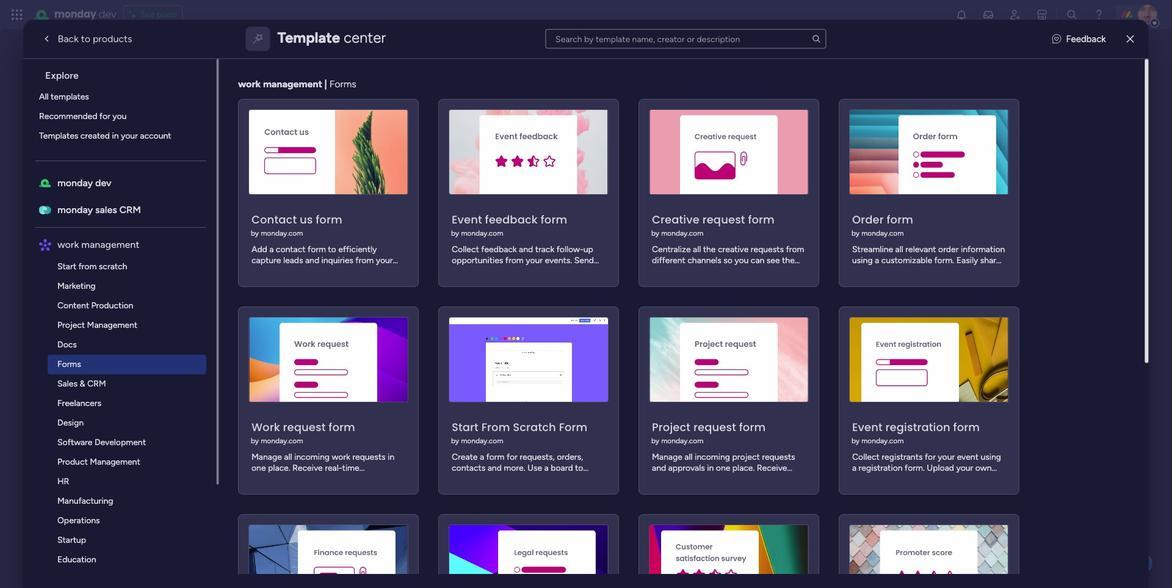 Task type: vqa. For each thing, say whether or not it's contained in the screenshot.
Event to the right
yes



Task type: locate. For each thing, give the bounding box(es) containing it.
monday.com for event feedback form
[[461, 229, 504, 237]]

from
[[356, 255, 374, 265], [79, 261, 97, 271]]

management for work management | forms
[[263, 78, 323, 89]]

crm for sales & crm
[[88, 378, 106, 388]]

event left the feedback
[[452, 212, 483, 227]]

monday.com for project request form
[[662, 436, 704, 445]]

0 vertical spatial work
[[238, 78, 261, 89]]

monday.com for event registration form
[[862, 436, 904, 445]]

request inside project request form by monday.com
[[694, 419, 737, 435]]

content production
[[58, 300, 134, 310]]

monday up monday sales crm
[[58, 176, 93, 188]]

add a contact form to efficiently capture leads and inquiries from your website.
[[252, 244, 393, 276]]

from down efficiently
[[356, 255, 374, 265]]

by inside order form by monday.com
[[852, 229, 860, 237]]

help
[[1121, 557, 1143, 569]]

start from scratch
[[58, 261, 128, 271]]

request inside work request form by monday.com
[[283, 419, 326, 435]]

monday up back
[[54, 7, 96, 21]]

creative
[[652, 212, 700, 227]]

monday left sales
[[58, 203, 93, 215]]

form inside project request form by monday.com
[[740, 419, 766, 435]]

marketing
[[58, 280, 96, 291]]

form inside "event registration form by monday.com"
[[954, 419, 980, 435]]

0 horizontal spatial event
[[452, 212, 483, 227]]

start from scratch form by monday.com
[[452, 419, 588, 445]]

event registration form by monday.com
[[852, 419, 980, 445]]

dev up products at the left top of the page
[[99, 7, 116, 21]]

1 horizontal spatial from
[[356, 255, 374, 265]]

work management
[[58, 238, 140, 250]]

management
[[87, 319, 138, 330], [90, 456, 140, 467]]

None search field
[[545, 29, 826, 49]]

feedback
[[485, 212, 538, 227]]

event for event feedback form
[[452, 212, 483, 227]]

1 horizontal spatial work
[[238, 78, 261, 89]]

help image
[[1093, 9, 1105, 21]]

work for work management
[[58, 238, 79, 250]]

explore element
[[36, 87, 216, 145]]

event
[[452, 212, 483, 227], [853, 419, 883, 435]]

your right in
[[121, 130, 138, 140]]

event inside event feedback form by monday.com
[[452, 212, 483, 227]]

to right back
[[81, 33, 90, 44]]

forms up sales in the bottom left of the page
[[58, 358, 81, 369]]

center
[[344, 28, 386, 46]]

by for work request form
[[251, 436, 259, 445]]

1 vertical spatial management
[[82, 238, 140, 250]]

form inside creative request form by monday.com
[[749, 212, 775, 227]]

1 vertical spatial monday
[[58, 176, 93, 188]]

scratch
[[513, 419, 556, 435]]

order
[[853, 212, 884, 227]]

all templates
[[39, 91, 89, 101]]

search everything image
[[1066, 9, 1078, 21]]

by inside creative request form by monday.com
[[652, 229, 660, 237]]

0 horizontal spatial crm
[[88, 378, 106, 388]]

contact
[[276, 244, 306, 254]]

1 vertical spatial to
[[328, 244, 337, 254]]

monday
[[54, 7, 96, 21], [58, 176, 93, 188], [58, 203, 93, 215]]

recommended for you
[[39, 111, 127, 121]]

monday.com inside work request form by monday.com
[[261, 436, 303, 445]]

templates
[[51, 91, 89, 101]]

list box
[[28, 59, 219, 588]]

1 vertical spatial management
[[90, 456, 140, 467]]

1 vertical spatial dev
[[96, 176, 112, 188]]

from inside add a contact form to efficiently capture leads and inquiries from your website.
[[356, 255, 374, 265]]

v2 user feedback image
[[1052, 32, 1062, 46]]

startup
[[58, 534, 86, 545]]

1 horizontal spatial event
[[853, 419, 883, 435]]

by inside project request form by monday.com
[[652, 436, 660, 445]]

by for project request form
[[652, 436, 660, 445]]

production
[[92, 300, 134, 310]]

form inside event feedback form by monday.com
[[541, 212, 568, 227]]

0 vertical spatial forms
[[330, 78, 357, 89]]

monday.com inside event feedback form by monday.com
[[461, 229, 504, 237]]

0 vertical spatial management
[[263, 78, 323, 89]]

to
[[81, 33, 90, 44], [328, 244, 337, 254]]

work for work management | forms
[[238, 78, 261, 89]]

1 vertical spatial forms
[[58, 358, 81, 369]]

monday for monday dev
[[58, 176, 93, 188]]

software
[[58, 437, 93, 447]]

back
[[58, 33, 79, 44]]

1 horizontal spatial crm
[[120, 203, 141, 215]]

0 horizontal spatial forms
[[58, 358, 81, 369]]

order form by monday.com
[[852, 212, 914, 237]]

request inside creative request form by monday.com
[[703, 212, 746, 227]]

0 vertical spatial dev
[[99, 7, 116, 21]]

invite members image
[[1009, 9, 1022, 21]]

select product image
[[11, 9, 23, 21]]

back to products button
[[31, 27, 142, 51]]

by inside work request form by monday.com
[[251, 436, 259, 445]]

0 vertical spatial project
[[58, 319, 85, 330]]

project for request
[[652, 419, 691, 435]]

creative request form by monday.com
[[652, 212, 775, 237]]

0 vertical spatial start
[[58, 261, 77, 271]]

0 vertical spatial to
[[81, 33, 90, 44]]

recommended
[[39, 111, 98, 121]]

monday dev
[[54, 7, 116, 21], [58, 176, 112, 188]]

form for work request form
[[329, 419, 356, 435]]

1 horizontal spatial forms
[[330, 78, 357, 89]]

event inside "event registration form by monday.com"
[[853, 419, 883, 435]]

0 horizontal spatial work
[[58, 238, 79, 250]]

created
[[81, 130, 110, 140]]

start
[[58, 261, 77, 271], [452, 419, 479, 435]]

|
[[325, 78, 327, 89]]

monday dev up monday sales crm
[[58, 176, 112, 188]]

by inside contact us form by monday.com
[[251, 229, 259, 237]]

0 horizontal spatial start
[[58, 261, 77, 271]]

management down production
[[87, 319, 138, 330]]

monday for monday sales crm
[[58, 203, 93, 215]]

0 horizontal spatial management
[[82, 238, 140, 250]]

monday.com inside project request form by monday.com
[[662, 436, 704, 445]]

project inside project request form by monday.com
[[652, 419, 691, 435]]

start for from
[[58, 261, 77, 271]]

list box containing explore
[[28, 59, 219, 588]]

monday.com inside "event registration form by monday.com"
[[862, 436, 904, 445]]

operations
[[58, 515, 100, 525]]

form
[[559, 419, 588, 435]]

crm right sales
[[120, 203, 141, 215]]

template center
[[278, 28, 386, 46]]

form for project request form
[[740, 419, 766, 435]]

0 vertical spatial your
[[121, 130, 138, 140]]

start inside 'work management templates' element
[[58, 261, 77, 271]]

crm right the &
[[88, 378, 106, 388]]

1 vertical spatial work
[[58, 238, 79, 250]]

management left the |
[[263, 78, 323, 89]]

0 horizontal spatial from
[[79, 261, 97, 271]]

event for event registration form
[[853, 419, 883, 435]]

start for from
[[452, 419, 479, 435]]

1 horizontal spatial your
[[376, 255, 393, 265]]

1 horizontal spatial start
[[452, 419, 479, 435]]

manufacturing
[[58, 495, 114, 506]]

1 vertical spatial start
[[452, 419, 479, 435]]

form for event feedback form
[[541, 212, 568, 227]]

to up inquiries
[[328, 244, 337, 254]]

crm for monday sales crm
[[120, 203, 141, 215]]

start left from
[[452, 419, 479, 435]]

request
[[703, 212, 746, 227], [283, 419, 326, 435], [694, 419, 737, 435]]

project inside 'work management templates' element
[[58, 319, 85, 330]]

management for product management
[[90, 456, 140, 467]]

search image
[[812, 34, 821, 44]]

2 vertical spatial monday
[[58, 203, 93, 215]]

start inside start from scratch form by monday.com
[[452, 419, 479, 435]]

project request form by monday.com
[[652, 419, 766, 445]]

work management templates element
[[36, 256, 216, 588]]

template
[[278, 28, 340, 46]]

1 horizontal spatial project
[[652, 419, 691, 435]]

0 horizontal spatial your
[[121, 130, 138, 140]]

your down efficiently
[[376, 255, 393, 265]]

by inside "event registration form by monday.com"
[[852, 436, 860, 445]]

0 horizontal spatial project
[[58, 319, 85, 330]]

by inside event feedback form by monday.com
[[452, 229, 460, 237]]

by for creative request form
[[652, 229, 660, 237]]

monday.com inside contact us form by monday.com
[[261, 229, 303, 237]]

sales
[[96, 203, 117, 215]]

monday.com inside creative request form by monday.com
[[662, 229, 704, 237]]

crm inside 'work management templates' element
[[88, 378, 106, 388]]

crm
[[120, 203, 141, 215], [88, 378, 106, 388]]

form inside work request form by monday.com
[[329, 419, 356, 435]]

1 vertical spatial project
[[652, 419, 691, 435]]

update feed image
[[983, 9, 995, 21]]

your inside add a contact form to efficiently capture leads and inquiries from your website.
[[376, 255, 393, 265]]

your
[[121, 130, 138, 140], [376, 255, 393, 265]]

management down development
[[90, 456, 140, 467]]

from up the marketing on the top of page
[[79, 261, 97, 271]]

development
[[95, 437, 146, 447]]

see plans button
[[124, 5, 183, 24]]

form
[[316, 212, 343, 227], [541, 212, 568, 227], [749, 212, 775, 227], [887, 212, 914, 227], [308, 244, 326, 254], [329, 419, 356, 435], [740, 419, 766, 435], [954, 419, 980, 435]]

see plans
[[140, 9, 177, 20]]

1 vertical spatial event
[[853, 419, 883, 435]]

by
[[251, 229, 259, 237], [452, 229, 460, 237], [652, 229, 660, 237], [852, 229, 860, 237], [251, 436, 259, 445], [452, 436, 460, 445], [652, 436, 660, 445], [852, 436, 860, 445]]

form for contact us form
[[316, 212, 343, 227]]

1 vertical spatial your
[[376, 255, 393, 265]]

all
[[39, 91, 49, 101]]

start up the marketing on the top of page
[[58, 261, 77, 271]]

0 vertical spatial crm
[[120, 203, 141, 215]]

templates
[[39, 130, 79, 140]]

1 horizontal spatial to
[[328, 244, 337, 254]]

help button
[[1110, 553, 1153, 573]]

explore heading
[[36, 59, 216, 87]]

monday.com
[[261, 229, 303, 237], [461, 229, 504, 237], [662, 229, 704, 237], [862, 229, 904, 237], [261, 436, 303, 445], [461, 436, 504, 445], [662, 436, 704, 445], [862, 436, 904, 445]]

management up 'scratch'
[[82, 238, 140, 250]]

to inside button
[[81, 33, 90, 44]]

project
[[58, 319, 85, 330], [652, 419, 691, 435]]

dev
[[99, 7, 116, 21], [96, 176, 112, 188]]

0 vertical spatial event
[[452, 212, 483, 227]]

management
[[263, 78, 323, 89], [82, 238, 140, 250]]

monday dev up back to products button
[[54, 7, 116, 21]]

dev up sales
[[96, 176, 112, 188]]

event left registration
[[853, 419, 883, 435]]

forms
[[330, 78, 357, 89], [58, 358, 81, 369]]

work
[[238, 78, 261, 89], [58, 238, 79, 250]]

form inside contact us form by monday.com
[[316, 212, 343, 227]]

1 horizontal spatial management
[[263, 78, 323, 89]]

by inside start from scratch form by monday.com
[[452, 436, 460, 445]]

1 vertical spatial crm
[[88, 378, 106, 388]]

education
[[58, 554, 96, 564]]

design
[[58, 417, 84, 427]]

0 vertical spatial management
[[87, 319, 138, 330]]

0 horizontal spatial to
[[81, 33, 90, 44]]

forms right the |
[[330, 78, 357, 89]]



Task type: describe. For each thing, give the bounding box(es) containing it.
project management
[[58, 319, 138, 330]]

request for work
[[283, 419, 326, 435]]

content
[[58, 300, 89, 310]]

account
[[140, 130, 172, 140]]

inquiries
[[322, 255, 354, 265]]

from inside 'work management templates' element
[[79, 261, 97, 271]]

see
[[140, 9, 155, 20]]

your inside explore element
[[121, 130, 138, 140]]

contact us form by monday.com
[[251, 212, 343, 237]]

monday.com inside order form by monday.com
[[862, 229, 904, 237]]

0 vertical spatial monday dev
[[54, 7, 116, 21]]

monday marketplace image
[[1036, 9, 1048, 21]]

work management | forms
[[238, 78, 357, 89]]

for
[[100, 111, 111, 121]]

registration
[[886, 419, 951, 435]]

work
[[252, 419, 280, 435]]

monday.com for contact us form
[[261, 229, 303, 237]]

monday.com for creative request form
[[662, 229, 704, 237]]

james peterson image
[[1138, 5, 1158, 24]]

management for project management
[[87, 319, 138, 330]]

efficiently
[[339, 244, 377, 254]]

work request form by monday.com
[[251, 419, 356, 445]]

1 vertical spatial monday dev
[[58, 176, 112, 188]]

&
[[80, 378, 85, 388]]

a
[[270, 244, 274, 254]]

to inside add a contact form to efficiently capture leads and inquiries from your website.
[[328, 244, 337, 254]]

from
[[482, 419, 510, 435]]

sales & crm
[[58, 378, 106, 388]]

you
[[113, 111, 127, 121]]

product
[[58, 456, 88, 467]]

project for management
[[58, 319, 85, 330]]

products
[[93, 33, 132, 44]]

templates created in your account
[[39, 130, 172, 140]]

request for creative
[[703, 212, 746, 227]]

request for project
[[694, 419, 737, 435]]

in
[[112, 130, 119, 140]]

feedback
[[1067, 33, 1106, 44]]

back to products
[[58, 33, 132, 44]]

notifications image
[[956, 9, 968, 21]]

Search by template name, creator or description search field
[[545, 29, 826, 49]]

hr
[[58, 476, 69, 486]]

close image
[[1127, 34, 1134, 43]]

form for event registration form
[[954, 419, 980, 435]]

event feedback form by monday.com
[[452, 212, 568, 237]]

form inside add a contact form to efficiently capture leads and inquiries from your website.
[[308, 244, 326, 254]]

add
[[252, 244, 268, 254]]

forms inside 'work management templates' element
[[58, 358, 81, 369]]

by for contact us form
[[251, 229, 259, 237]]

scratch
[[99, 261, 128, 271]]

feedback link
[[1052, 32, 1106, 46]]

monday sales crm
[[58, 203, 141, 215]]

sales
[[58, 378, 78, 388]]

by for event feedback form
[[452, 229, 460, 237]]

software development
[[58, 437, 146, 447]]

form inside order form by monday.com
[[887, 212, 914, 227]]

by for event registration form
[[852, 436, 860, 445]]

us
[[300, 212, 313, 227]]

monday.com for work request form
[[261, 436, 303, 445]]

freelancers
[[58, 398, 102, 408]]

management for work management
[[82, 238, 140, 250]]

leads
[[284, 255, 303, 265]]

plans
[[157, 9, 177, 20]]

capture
[[252, 255, 281, 265]]

form for creative request form
[[749, 212, 775, 227]]

product management
[[58, 456, 140, 467]]

monday.com inside start from scratch form by monday.com
[[461, 436, 504, 445]]

website.
[[252, 266, 284, 276]]

0 vertical spatial monday
[[54, 7, 96, 21]]

and
[[306, 255, 320, 265]]

explore
[[45, 69, 79, 81]]

docs
[[58, 339, 77, 349]]

contact
[[252, 212, 297, 227]]



